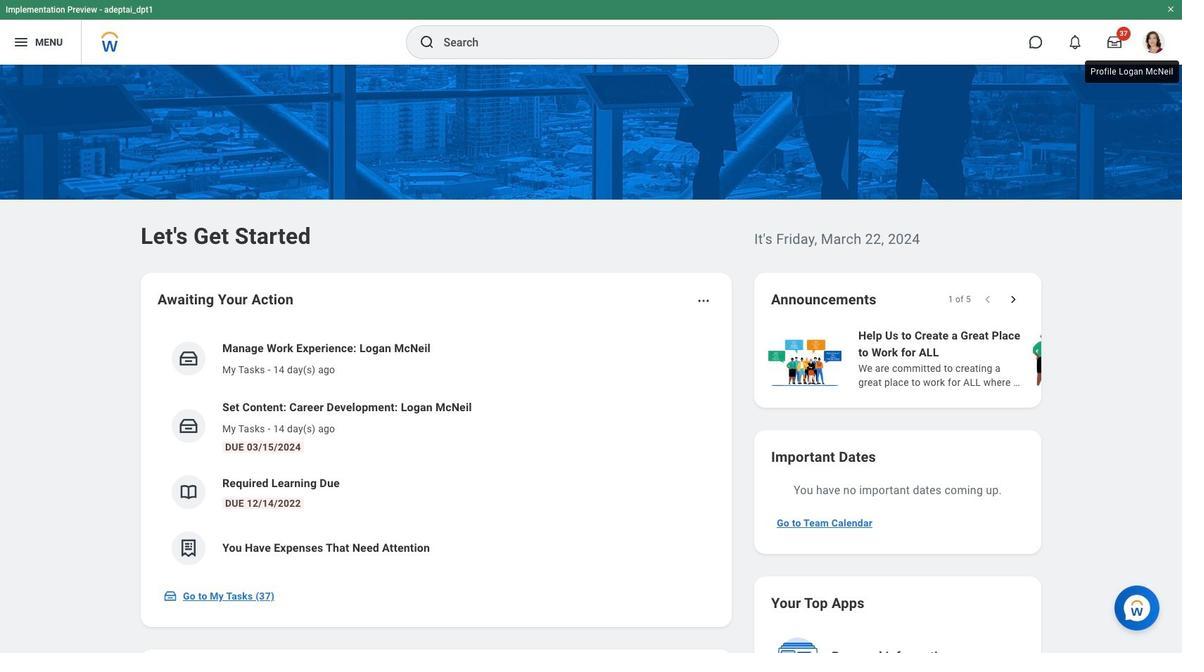 Task type: locate. For each thing, give the bounding box(es) containing it.
chevron right small image
[[1006, 293, 1020, 307]]

1 vertical spatial inbox image
[[163, 590, 177, 604]]

close environment banner image
[[1167, 5, 1175, 13]]

inbox large image
[[1108, 35, 1122, 49]]

banner
[[0, 0, 1182, 65]]

notifications large image
[[1068, 35, 1082, 49]]

tooltip
[[1082, 58, 1182, 86]]

Search Workday  search field
[[444, 27, 749, 58]]

0 horizontal spatial list
[[158, 329, 715, 577]]

1 horizontal spatial list
[[766, 327, 1182, 391]]

status
[[948, 294, 971, 305]]

justify image
[[13, 34, 30, 51]]

inbox image
[[178, 416, 199, 437]]

chevron left small image
[[981, 293, 995, 307]]

1 horizontal spatial inbox image
[[178, 348, 199, 369]]

0 horizontal spatial inbox image
[[163, 590, 177, 604]]

main content
[[0, 65, 1182, 654]]

inbox image
[[178, 348, 199, 369], [163, 590, 177, 604]]

list
[[766, 327, 1182, 391], [158, 329, 715, 577]]



Task type: describe. For each thing, give the bounding box(es) containing it.
related actions image
[[697, 294, 711, 308]]

search image
[[418, 34, 435, 51]]

book open image
[[178, 482, 199, 503]]

0 vertical spatial inbox image
[[178, 348, 199, 369]]

profile logan mcneil image
[[1143, 31, 1165, 56]]

dashboard expenses image
[[178, 538, 199, 559]]



Task type: vqa. For each thing, say whether or not it's contained in the screenshot.
the notifications large image
yes



